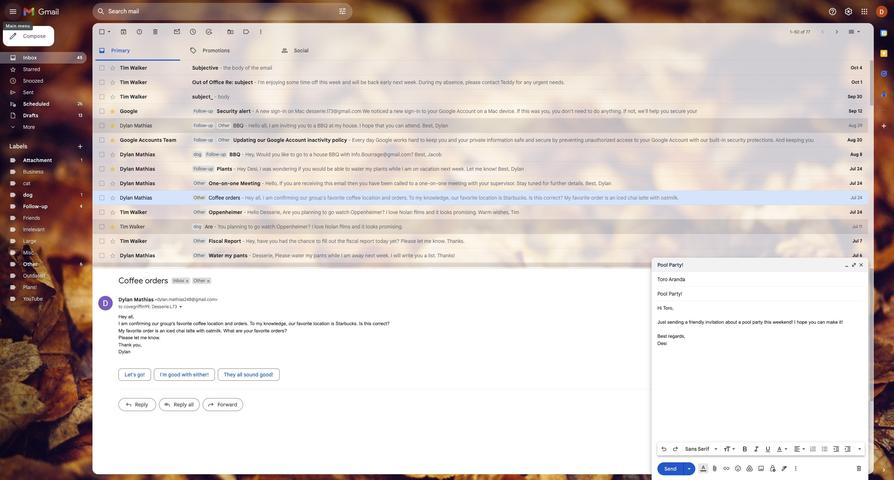 Task type: vqa. For each thing, say whether or not it's contained in the screenshot.
Support image
yes



Task type: locate. For each thing, give the bounding box(es) containing it.
email left then
[[334, 180, 346, 187]]

of up subject
[[245, 65, 250, 71]]

built-
[[710, 137, 722, 143]]

warm
[[478, 209, 492, 216]]

you down report
[[238, 267, 246, 274]]

0 horizontal spatial orders.
[[234, 321, 249, 327]]

7 row from the top
[[93, 147, 868, 162]]

hello down a
[[249, 122, 260, 129]]

3 dylan mathias from the top
[[120, 166, 155, 172]]

0 horizontal spatial i'm
[[160, 372, 167, 378]]

nolan down away
[[345, 267, 359, 274]]

inbox button
[[172, 278, 185, 284]]

safe
[[514, 137, 524, 143]]

0 horizontal spatial water
[[292, 253, 304, 259]]

you left like
[[272, 151, 280, 158]]

fiscal
[[209, 238, 223, 245]]

20
[[857, 137, 862, 143]]

4 tim walker from the top
[[120, 209, 147, 216]]

Message Body text field
[[658, 305, 863, 441]]

coffee down one-
[[209, 195, 224, 201]]

0 horizontal spatial order
[[143, 328, 154, 334]]

i inside hey all, i am confirming our group's favorite coffee location and orders. to my knowledge, our favorite location is starbucks. is this correct? my favorite order is an iced chai latte with oatmilk. what are your favorite orders? please let me know. thank you, dylan
[[119, 321, 120, 327]]

can left attend.
[[395, 122, 404, 129]]

2 vertical spatial hey
[[119, 314, 127, 320]]

1 horizontal spatial 6
[[860, 253, 862, 258]]

4
[[860, 65, 862, 70], [80, 204, 82, 209]]

1 vertical spatial hope
[[797, 320, 808, 325]]

2 new from the left
[[394, 108, 403, 115]]

more formatting options image
[[856, 446, 864, 453]]

2 on- from the left
[[430, 180, 438, 187]]

24 for hey desi, i was wondering if you would be able to water my plants while i am on vacation next week. let me know! best, dylan
[[857, 166, 862, 172]]

0 horizontal spatial will
[[352, 79, 359, 86]]

knowledge, up orders?
[[264, 321, 287, 327]]

hope
[[362, 122, 374, 129], [797, 320, 808, 325]]

films down other coffee orders - hey all, i am confirming our group's favorite coffee location and orders. to my knowledge, our favorite location is starbucks. is this correct? my favorite order is an iced chai latte with oatmilk.
[[414, 209, 425, 216]]

forward link
[[203, 398, 243, 411]]

None search field
[[93, 3, 353, 20]]

hope inside message body text field
[[797, 320, 808, 325]]

toggle confidential mode image
[[769, 465, 776, 473]]

dylan mathias for bbq - hello all, i am inviting you to a bbq at my house. i hope that you can attend. best, dylan
[[120, 122, 152, 129]]

None checkbox
[[98, 93, 106, 100], [98, 108, 106, 115], [98, 122, 106, 129], [98, 180, 106, 187], [98, 194, 106, 202], [98, 209, 106, 216], [98, 93, 106, 100], [98, 108, 106, 115], [98, 122, 106, 129], [98, 180, 106, 187], [98, 194, 106, 202], [98, 209, 106, 216]]

invitation
[[706, 320, 724, 325]]

in left security on the top right of page
[[722, 137, 726, 143]]

1 vertical spatial of
[[245, 65, 250, 71]]

orders. down called
[[392, 195, 408, 201]]

subjective - the body of the email
[[192, 65, 272, 71]]

compose button
[[3, 26, 54, 46]]

2 horizontal spatial of
[[801, 29, 805, 35]]

jul 24, 2023, 3:16 pm cell
[[779, 296, 819, 303]]

preventing
[[559, 137, 584, 143]]

all for reply
[[188, 402, 194, 408]]

1 vertical spatial starbucks.
[[336, 321, 358, 327]]

jul 24, 2023, 3:16 pm
[[779, 297, 819, 302]]

about
[[726, 320, 737, 325]]

will left write
[[394, 253, 401, 259]]

follow-up up plants
[[206, 152, 226, 157]]

2 vertical spatial films
[[360, 267, 371, 274]]

1 vertical spatial have
[[257, 238, 268, 245]]

on- up other coffee orders - hey all, i am confirming our group's favorite coffee location and orders. to my knowledge, our favorite location is starbucks. is this correct? my favorite order is an iced chai latte with oatmilk.
[[430, 180, 438, 187]]

reply for reply
[[135, 402, 148, 408]]

it down other coffee orders - hey all, i am confirming our group's favorite coffee location and orders. to my knowledge, our favorite location is starbucks. is this correct? my favorite order is an iced chai latte with oatmilk.
[[436, 209, 439, 216]]

0 vertical spatial have
[[369, 180, 380, 187]]

films up fiscal at the left of the page
[[340, 224, 350, 230]]

1 vertical spatial oct
[[852, 79, 860, 85]]

am left inviting
[[272, 122, 279, 129]]

3 tim walker from the top
[[120, 94, 147, 100]]

your inside hey all, i am confirming our group's favorite coffee location and orders. to my knowledge, our favorite location is starbucks. is this correct? my favorite order is an iced chai latte with oatmilk. what are your favorite orders? please let me know. thank you, dylan
[[244, 328, 253, 334]]

sep for google
[[849, 108, 857, 114]]

other inside other coffee orders - hey all, i am confirming our group's favorite coffee location and orders. to my knowledge, our favorite location is starbucks. is this correct? my favorite order is an iced chai latte with oatmilk.
[[194, 195, 205, 201]]

gmail image
[[23, 4, 63, 19]]

sep 30
[[848, 94, 862, 99]]

coffee down then
[[346, 195, 361, 201]]

we
[[363, 108, 370, 115]]

walker for oct 1
[[130, 79, 147, 86]]

inbox for the inbox link
[[23, 55, 37, 61]]

business
[[23, 169, 43, 175]]

know. up the thanks!
[[433, 238, 446, 245]]

sent link
[[23, 89, 34, 96]]

labels image
[[243, 28, 250, 35]]

1 vertical spatial love
[[315, 224, 324, 230]]

you inside message body text field
[[809, 320, 816, 325]]

plans! link
[[23, 284, 37, 291]]

you left make
[[809, 320, 816, 325]]

1 vertical spatial 6
[[80, 262, 82, 267]]

dylan mathias for other water my pants - desserie, please water my pants while i am away next week. i will write you a list. thanks!
[[120, 253, 155, 259]]

all, inside hey all, i am confirming our group's favorite coffee location and orders. to my knowledge, our favorite location is starbucks. is this correct? my favorite order is an iced chai latte with oatmilk. what are your favorite orders? please let me know. thank you, dylan
[[128, 314, 134, 320]]

aug left 20
[[848, 137, 856, 143]]

insert photo image
[[758, 465, 765, 473]]

mac
[[295, 108, 305, 115], [488, 108, 498, 115]]

by
[[552, 137, 558, 143]]

follow-
[[194, 108, 208, 114], [194, 123, 208, 128], [194, 137, 208, 143], [206, 152, 221, 157], [194, 166, 208, 172], [23, 203, 41, 210]]

1 horizontal spatial knowledge,
[[424, 195, 450, 201]]

tim walker for oct 4
[[120, 65, 147, 71]]

8 row from the top
[[93, 162, 868, 176]]

like
[[281, 151, 289, 158]]

inbox inside button
[[173, 278, 184, 283]]

in
[[283, 108, 287, 115], [416, 108, 420, 115], [722, 137, 726, 143]]

0 vertical spatial an
[[610, 195, 616, 201]]

coffee inside hey all, i am confirming our group's favorite coffee location and orders. to my knowledge, our favorite location is starbucks. is this correct? my favorite order is an iced chai latte with oatmilk. what are your favorite orders? please let me know. thank you, dylan
[[193, 321, 206, 327]]

next right early
[[393, 79, 403, 86]]

9 row from the top
[[93, 176, 868, 191]]

please inside hey all, i am confirming our group's favorite coffee location and orders. to my knowledge, our favorite location is starbucks. is this correct? my favorite order is an iced chai latte with oatmilk. what are your favorite orders? please let me know. thank you, dylan
[[119, 335, 133, 341]]

0 horizontal spatial group's
[[160, 321, 175, 327]]

all inside they all sound good! button
[[237, 372, 243, 378]]

are
[[283, 209, 291, 216], [205, 224, 213, 230], [229, 267, 237, 274]]

tim walker for oct 1
[[120, 79, 147, 86]]

0 vertical spatial chai
[[628, 195, 638, 201]]

search mail image
[[95, 5, 108, 18]]

0 horizontal spatial body
[[218, 94, 230, 100]]

sep left 12
[[849, 108, 857, 114]]

0 horizontal spatial an
[[160, 328, 165, 334]]

jul 24 for hey desi, i was wondering if you would be able to water my plants while i am on vacation next week. let me know! best, dylan
[[850, 166, 862, 172]]

1 horizontal spatial orders.
[[392, 195, 408, 201]]

6 row from the top
[[93, 133, 868, 147]]

1 horizontal spatial watch
[[282, 267, 295, 274]]

thu, jul 6, 2023, 12:41 pm element
[[853, 267, 862, 274]]

you
[[552, 108, 561, 115], [661, 108, 669, 115], [298, 122, 306, 129], [386, 122, 394, 129], [439, 137, 447, 143], [806, 137, 814, 143], [272, 151, 280, 158], [303, 166, 311, 172], [284, 180, 292, 187], [359, 180, 368, 187], [292, 209, 300, 216], [269, 238, 278, 245], [415, 253, 423, 259], [238, 267, 246, 274], [809, 320, 816, 325]]

row containing google accounts team
[[93, 133, 868, 147]]

50
[[794, 29, 800, 35]]

2 tim walker from the top
[[120, 79, 147, 86]]

0 vertical spatial inbox
[[23, 55, 37, 61]]

0 horizontal spatial starbucks.
[[336, 321, 358, 327]]

hope right weekend!
[[797, 320, 808, 325]]

i'm inside row
[[258, 79, 265, 86]]

oct for subjective - the body of the email
[[851, 65, 859, 70]]

tim for jul 11
[[120, 224, 128, 230]]

1 vertical spatial watch
[[261, 224, 275, 230]]

inbox inside labels navigation
[[23, 55, 37, 61]]

pop out image
[[851, 262, 857, 268]]

1 horizontal spatial mac
[[488, 108, 498, 115]]

good!
[[260, 372, 273, 378]]

me up list.
[[424, 238, 431, 245]]

let right "yet?"
[[417, 238, 423, 245]]

row
[[93, 61, 868, 75], [93, 75, 868, 90], [93, 90, 868, 104], [93, 104, 868, 119], [93, 119, 868, 133], [93, 133, 868, 147], [93, 147, 868, 162], [93, 162, 868, 176], [93, 176, 868, 191], [93, 191, 868, 205], [93, 205, 868, 220], [93, 220, 868, 234], [93, 234, 868, 249], [93, 249, 868, 263], [93, 263, 868, 278]]

if right the device.
[[517, 108, 520, 115]]

1 vertical spatial know.
[[148, 335, 160, 341]]

we'll
[[638, 108, 648, 115]]

please down had on the left of page
[[275, 253, 290, 259]]

follow-up up friends link
[[23, 203, 48, 210]]

italic ‪(⌘i)‬ image
[[753, 446, 760, 453]]

12 row from the top
[[93, 220, 868, 234]]

77
[[806, 29, 811, 35]]

one left meeting
[[438, 180, 447, 187]]

on- down plants
[[221, 180, 230, 187]]

1 vertical spatial confirming
[[129, 321, 151, 327]]

0 horizontal spatial pants
[[234, 253, 248, 259]]

pants down report
[[234, 253, 248, 259]]

i'm left enjoying
[[258, 79, 265, 86]]

- right plants
[[234, 166, 236, 172]]

- right subject
[[254, 79, 257, 86]]

this inside message body text field
[[764, 320, 772, 325]]

1 vertical spatial me
[[424, 238, 431, 245]]

tim walker for jul 11
[[120, 224, 145, 230]]

5 tim walker from the top
[[120, 224, 145, 230]]

pants up - are you planning to go watch oppenheimer? i love nolan films and it looks promising.
[[314, 253, 327, 259]]

subject
[[235, 79, 253, 86]]

hey,
[[245, 151, 255, 158], [246, 238, 256, 245]]

if
[[517, 108, 520, 115], [624, 108, 627, 115], [280, 180, 283, 187]]

1 tim walker from the top
[[120, 65, 147, 71]]

insert signature image
[[781, 465, 788, 473]]

tab list
[[874, 23, 894, 455], [93, 40, 874, 61]]

aug
[[849, 123, 857, 128], [848, 137, 856, 143], [851, 152, 859, 157]]

knowledge, inside hey all, i am confirming our group's favorite coffee location and orders. to my knowledge, our favorite location is starbucks. is this correct? my favorite order is an iced chai latte with oatmilk. what are your favorite orders? please let me know. thank you, dylan
[[264, 321, 287, 327]]

1 vertical spatial all
[[188, 402, 194, 408]]

follow-up security alert - a new sign-in on mac desserie.l73@gmail.com we noticed a new sign-in to your google account on a mac device. if this was you, you don't need to do anything. if not, we'll help you secure your
[[194, 108, 697, 115]]

know. down ,
[[148, 335, 160, 341]]

13 row from the top
[[93, 234, 868, 249]]

row containing google
[[93, 104, 868, 119]]

1 vertical spatial was
[[262, 166, 271, 172]]

pool party! dialog
[[652, 258, 869, 481]]

0 vertical spatial was
[[531, 108, 540, 115]]

and down today
[[372, 267, 381, 274]]

while right plants
[[389, 166, 401, 172]]

orders. up "what"
[[234, 321, 249, 327]]

google right day
[[376, 137, 392, 143]]

0 horizontal spatial chai
[[176, 328, 185, 334]]

sans serif option
[[684, 446, 713, 453]]

0 vertical spatial are
[[294, 180, 301, 187]]

older image
[[834, 28, 841, 35]]

the right had on the left of page
[[289, 238, 297, 245]]

reply inside "link"
[[174, 402, 187, 408]]

send
[[665, 466, 677, 472]]

are
[[294, 180, 301, 187], [236, 328, 243, 334]]

1 vertical spatial can
[[818, 320, 825, 325]]

am down covegriffin99
[[121, 321, 128, 327]]

do
[[594, 108, 600, 115]]

0 horizontal spatial can
[[395, 122, 404, 129]]

google up the google accounts team
[[120, 108, 138, 115]]

0 vertical spatial orders.
[[392, 195, 408, 201]]

this inside hey all, i am confirming our group's favorite coffee location and orders. to my knowledge, our favorite location is starbucks. is this correct? my favorite order is an iced chai latte with oatmilk. what are your favorite orders? please let me know. thank you, dylan
[[364, 321, 371, 327]]

1 vertical spatial aug
[[848, 137, 856, 143]]

mac left the device.
[[488, 108, 498, 115]]

a left the device.
[[484, 108, 487, 115]]

fiscal
[[346, 238, 359, 245]]

6 tim walker from the top
[[120, 238, 147, 245]]

desserie,
[[260, 209, 282, 216], [252, 253, 274, 259]]

menu
[[18, 23, 30, 29]]

2 sign- from the left
[[405, 108, 416, 115]]

coffee down dylan.mathias248@gmail.com
[[193, 321, 206, 327]]

up inside follow-up security alert - a new sign-in on mac desserie.l73@gmail.com we noticed a new sign-in to your google account on a mac device. if this was you, you don't need to do anything. if not, we'll help you secure your
[[208, 108, 213, 114]]

large
[[23, 238, 36, 245]]

reply all
[[174, 402, 194, 408]]

i inside message body text field
[[794, 320, 796, 325]]

1 horizontal spatial coffee
[[346, 195, 361, 201]]

latte inside hey all, i am confirming our group's favorite coffee location and orders. to my knowledge, our favorite location is starbucks. is this correct? my favorite order is an iced chai latte with oatmilk. what are your favorite orders? please let me know. thank you, dylan
[[186, 328, 195, 334]]

1 horizontal spatial let
[[417, 238, 423, 245]]

1 horizontal spatial on-
[[430, 180, 438, 187]]

walker for jul 11
[[129, 224, 145, 230]]

looks down other coffee orders - hey all, i am confirming our group's favorite coffee location and orders. to my knowledge, our favorite location is starbucks. is this correct? my favorite order is an iced chai latte with oatmilk.
[[440, 209, 452, 216]]

- down the meeting on the top left
[[242, 195, 244, 201]]

a left friendly
[[685, 320, 688, 325]]

formatting options toolbar
[[658, 443, 865, 456]]

at
[[329, 122, 334, 129]]

hey, left would
[[245, 151, 255, 158]]

and up "what"
[[225, 321, 233, 327]]

inbox up dylan.mathias248@gmail.com
[[173, 278, 184, 283]]

are up dog are - you planning to go watch oppenheimer? i love nolan films and it looks promising.
[[283, 209, 291, 216]]

follow-up down subject_ at the top
[[194, 123, 213, 128]]

1 horizontal spatial films
[[360, 267, 371, 274]]

all right the "they" on the left of page
[[237, 372, 243, 378]]

today
[[375, 238, 389, 245]]

an inside hey all, i am confirming our group's favorite coffee location and orders. to my knowledge, our favorite location is starbucks. is this correct? my favorite order is an iced chai latte with oatmilk. what are your favorite orders? please let me know. thank you, dylan
[[160, 328, 165, 334]]

favorite
[[327, 195, 345, 201], [460, 195, 478, 201], [572, 195, 590, 201], [177, 321, 192, 327], [297, 321, 312, 327], [126, 328, 141, 334], [254, 328, 270, 334]]

dylan mathias for other one-on-one meeting - hello, if you are receiving this email then you have been called to a one-on-one meeting with your supervisor. stay tuned for further details. best, dylan
[[120, 180, 155, 187]]

hello right oppenheimer
[[247, 209, 259, 216]]

1 vertical spatial inbox
[[173, 278, 184, 283]]

1 vertical spatial looks
[[366, 224, 378, 230]]

jul for hello, if you are receiving this email then you have been called to a one-on-one meeting with your supervisor. stay tuned for further details. best, dylan
[[850, 181, 856, 186]]

1 horizontal spatial on
[[413, 166, 419, 172]]

me right let
[[475, 166, 482, 172]]

0 horizontal spatial love
[[315, 224, 324, 230]]

1 vertical spatial dog
[[23, 192, 33, 198]]

6 dylan mathias from the top
[[120, 253, 155, 259]]

confirming down hello,
[[274, 195, 299, 201]]

2 horizontal spatial on
[[477, 108, 483, 115]]

numbered list ‪(⌘⇧7)‬ image
[[810, 446, 817, 453]]

orders?
[[271, 328, 287, 334]]

you up dog are - you planning to go watch oppenheimer? i love nolan films and it looks promising.
[[292, 209, 300, 216]]

2 vertical spatial please
[[119, 335, 133, 341]]

know. inside hey all, i am confirming our group's favorite coffee location and orders. to my knowledge, our favorite location is starbucks. is this correct? my favorite order is an iced chai latte with oatmilk. what are your favorite orders? please let me know. thank you, dylan
[[148, 335, 160, 341]]

meeting
[[240, 180, 260, 187]]

sep
[[848, 94, 856, 99], [849, 108, 857, 114]]

bbq up updating
[[233, 122, 244, 129]]

attachment
[[23, 157, 52, 164]]

hey all, i am confirming our group's favorite coffee location and orders. to my knowledge, our favorite location is starbucks. is this correct? my favorite order is an iced chai latte with oatmilk. what are your favorite orders? please let me know. thank you, dylan
[[119, 314, 390, 355]]

list.
[[428, 253, 436, 259]]

follow-up inside labels navigation
[[23, 203, 48, 210]]

promotions tab
[[184, 40, 275, 61]]

all down i'm good with either! button
[[188, 402, 194, 408]]

subject_ - body
[[192, 94, 230, 100]]

knowledge, down one-
[[424, 195, 450, 201]]

1 dylan mathias from the top
[[120, 122, 152, 129]]

bulleted list ‪(⌘⇧8)‬ image
[[821, 446, 829, 453]]

fill
[[322, 238, 327, 245]]

you right 'help'
[[661, 108, 669, 115]]

2 dylan mathias from the top
[[120, 151, 155, 158]]

re:
[[226, 79, 233, 86]]

1 horizontal spatial love
[[335, 267, 344, 274]]

oppenheimer? up had on the left of page
[[276, 224, 311, 230]]

it
[[436, 209, 439, 216], [362, 224, 365, 230], [382, 267, 385, 274]]

0 horizontal spatial coffee
[[119, 276, 143, 286]]

thanks!
[[437, 253, 455, 259]]

1 vertical spatial coffee
[[193, 321, 206, 327]]

1 horizontal spatial for
[[543, 180, 549, 187]]

knowledge,
[[424, 195, 450, 201], [264, 321, 287, 327]]

4 inside labels navigation
[[80, 204, 82, 209]]

and right keep in the left top of the page
[[448, 137, 457, 143]]

2 vertical spatial love
[[335, 267, 344, 274]]

is
[[499, 195, 502, 201], [605, 195, 609, 201], [331, 321, 334, 327], [155, 328, 158, 334]]

other button
[[192, 278, 206, 284]]

i
[[269, 122, 270, 129], [360, 122, 361, 129], [260, 166, 261, 172], [402, 166, 403, 172], [263, 195, 264, 201], [386, 209, 387, 216], [312, 224, 313, 230], [341, 253, 342, 259], [391, 253, 392, 259], [332, 267, 333, 274], [794, 320, 796, 325], [119, 321, 120, 327]]

are for planning
[[205, 224, 213, 230]]

2023,
[[793, 297, 804, 302]]

delete image
[[152, 28, 159, 35]]

1 vertical spatial order
[[143, 328, 154, 334]]

0 vertical spatial confirming
[[274, 195, 299, 201]]

insert files using drive image
[[746, 465, 753, 473]]

jacob
[[428, 151, 442, 158]]

0 horizontal spatial my
[[119, 328, 125, 334]]

toro
[[658, 276, 668, 283]]

2 horizontal spatial planning
[[302, 209, 321, 216]]

coffee orders main content
[[93, 23, 874, 481]]

was right desi,
[[262, 166, 271, 172]]

4 row from the top
[[93, 104, 868, 119]]

0 vertical spatial secure
[[670, 108, 686, 115]]

1 vertical spatial body
[[218, 94, 230, 100]]

0 horizontal spatial mac
[[295, 108, 305, 115]]

inbox for inbox button
[[173, 278, 184, 283]]

1 vertical spatial water
[[292, 253, 304, 259]]

dog
[[194, 152, 201, 157], [23, 192, 33, 198], [194, 224, 201, 229]]

2 row from the top
[[93, 75, 868, 90]]

know!
[[484, 166, 497, 172]]

main menu image
[[9, 7, 17, 16]]

drafts link
[[23, 112, 38, 119]]

it down today
[[382, 267, 385, 274]]

confirming down covegriffin99
[[129, 321, 151, 327]]

on up inviting
[[288, 108, 294, 115]]

sans serif
[[685, 446, 709, 453]]

1 horizontal spatial to
[[409, 195, 414, 201]]

are inside row
[[294, 180, 301, 187]]

0 vertical spatial my
[[564, 195, 571, 201]]

keeping
[[786, 137, 804, 143]]

1 vertical spatial correct?
[[373, 321, 390, 327]]

all inside reply all "link"
[[188, 402, 194, 408]]

follow- inside labels navigation
[[23, 203, 41, 210]]

1 vertical spatial all,
[[255, 195, 262, 201]]

10 row from the top
[[93, 191, 868, 205]]

2 reply from the left
[[174, 402, 187, 408]]

have left 'been'
[[369, 180, 380, 187]]

send button
[[658, 463, 684, 476]]

order inside hey all, i am confirming our group's favorite coffee location and orders. to my knowledge, our favorite location is starbucks. is this correct? my favorite order is an iced chai latte with oatmilk. what are your favorite orders? please let me know. thank you, dylan
[[143, 328, 154, 334]]

4 dylan mathias from the top
[[120, 180, 155, 187]]

archive image
[[120, 28, 127, 35]]

me inside hey all, i am confirming our group's favorite coffee location and orders. to my knowledge, our favorite location is starbucks. is this correct? my favorite order is an iced chai latte with oatmilk. what are your favorite orders? please let me know. thank you, dylan
[[140, 335, 147, 341]]

they
[[224, 372, 236, 378]]

0 horizontal spatial 6
[[80, 262, 82, 267]]

hey inside hey all, i am confirming our group's favorite coffee location and orders. to my knowledge, our favorite location is starbucks. is this correct? my favorite order is an iced chai latte with oatmilk. what are your favorite orders? please let me know. thank you, dylan
[[119, 314, 127, 320]]

correct? inside hey all, i am confirming our group's favorite coffee location and orders. to my knowledge, our favorite location is starbucks. is this correct? my favorite order is an iced chai latte with oatmilk. what are your favorite orders? please let me know. thank you, dylan
[[373, 321, 390, 327]]

nolan up out
[[325, 224, 338, 230]]

this
[[319, 79, 328, 86], [521, 108, 530, 115], [324, 180, 333, 187], [534, 195, 542, 201], [764, 320, 772, 325], [364, 321, 371, 327]]

up inside follow-up plants - hey desi, i was wondering if you would be able to water my plants while i am on vacation next week. let me know! best, dylan
[[208, 166, 213, 172]]

dylan mathias for bbq - hey, would you like to go to a house bbq with info.bourrage@gmail.com? best, jacob
[[120, 151, 155, 158]]

jul 24 for hello, if you are receiving this email then you have been called to a one-on-one meeting with your supervisor. stay tuned for further details. best, dylan
[[850, 181, 862, 186]]

2 vertical spatial aug
[[851, 152, 859, 157]]

1 horizontal spatial group's
[[309, 195, 326, 201]]

1 reply from the left
[[135, 402, 148, 408]]

1 horizontal spatial will
[[394, 253, 401, 259]]

go right the you
[[254, 224, 260, 230]]

you right inviting
[[298, 122, 306, 129]]

other oppenheimer - hello desserie, are you planning to go watch oppenheimer? i love nolan films and it looks promising. warm wishes, tim
[[194, 209, 519, 216]]

15 row from the top
[[93, 263, 868, 278]]

1 horizontal spatial planning
[[247, 267, 267, 274]]

what
[[223, 328, 234, 334]]

30
[[857, 94, 862, 99]]

jul for hello desserie, are you planning to go watch oppenheimer? i love nolan films and it looks promising. warm wishes, tim
[[850, 210, 856, 215]]

tim for sep 30
[[120, 94, 129, 100]]

underline ‪(⌘u)‬ image
[[765, 446, 772, 453]]

bold ‪(⌘b)‬ image
[[741, 446, 749, 453]]

for left any
[[516, 79, 522, 86]]

walker for jul 24
[[130, 209, 147, 216]]

follow- inside follow-up plants - hey desi, i was wondering if you would be able to water my plants while i am on vacation next week. let me know! best, dylan
[[194, 166, 208, 172]]

tab list containing primary
[[93, 40, 874, 61]]

can inside message body text field
[[818, 320, 825, 325]]

office
[[209, 79, 224, 86]]

am
[[272, 122, 279, 129], [405, 166, 412, 172], [266, 195, 273, 201], [344, 253, 351, 259], [121, 321, 128, 327]]

2 vertical spatial are
[[229, 267, 237, 274]]

hey for hey all, i am confirming our group's favorite coffee location and orders. to my knowledge, our favorite location is starbucks. is this correct? my favorite order is an iced chai latte with oatmilk.
[[245, 195, 254, 201]]

party!
[[669, 262, 684, 268]]

other inside other one-on-one meeting - hello, if you are receiving this email then you have been called to a one-on-one meeting with your supervisor. stay tuned for further details. best, dylan
[[194, 181, 205, 186]]

insert link ‪(⌘k)‬ image
[[723, 465, 730, 473]]

oatmilk. inside row
[[661, 195, 679, 201]]

0 vertical spatial order
[[591, 195, 604, 201]]

dog inside labels navigation
[[23, 192, 33, 198]]

group's inside row
[[309, 195, 326, 201]]

orders. inside hey all, i am confirming our group's favorite coffee location and orders. to my knowledge, our favorite location is starbucks. is this correct? my favorite order is an iced chai latte with oatmilk. what are your favorite orders? please let me know. thank you, dylan
[[234, 321, 249, 327]]

oppenheimer?
[[351, 209, 385, 216], [276, 224, 311, 230], [297, 267, 331, 274]]

mathias for other one-on-one meeting - hello, if you are receiving this email then you have been called to a one-on-one meeting with your supervisor. stay tuned for further details. best, dylan
[[135, 180, 155, 187]]

looks up report
[[366, 224, 378, 230]]

jul for desserie, please water my pants while i am away next week. i will write you a list. thanks!
[[853, 253, 859, 258]]

Not starred checkbox
[[826, 296, 834, 303]]

teddy
[[501, 79, 515, 86]]

14 row from the top
[[93, 249, 868, 263]]

tim for jul 7
[[120, 238, 129, 245]]

Subject field
[[658, 291, 863, 298]]

0 vertical spatial 6
[[860, 253, 862, 258]]

- down report
[[225, 267, 227, 274]]

0 vertical spatial oppenheimer?
[[351, 209, 385, 216]]

13
[[78, 113, 82, 118]]

None checkbox
[[98, 28, 106, 35], [98, 64, 106, 72], [98, 79, 106, 86], [98, 137, 106, 144], [98, 151, 106, 158], [98, 165, 106, 173], [98, 223, 106, 231], [98, 238, 106, 245], [98, 252, 106, 259], [98, 28, 106, 35], [98, 64, 106, 72], [98, 79, 106, 86], [98, 137, 106, 144], [98, 151, 106, 158], [98, 165, 106, 173], [98, 223, 106, 231], [98, 238, 106, 245], [98, 252, 106, 259]]

updating our google account inactivity policy - every day google works hard to keep you and your private information safe and secure by preventing unauthorized access to your google account with our built-in security protections. and keeping you
[[233, 137, 814, 143]]

2 horizontal spatial watch
[[336, 209, 349, 216]]

go right like
[[296, 151, 302, 158]]

sign- up inviting
[[271, 108, 283, 115]]

if right hello,
[[280, 180, 283, 187]]

looks
[[440, 209, 452, 216], [366, 224, 378, 230], [386, 267, 398, 274]]

0 vertical spatial sep
[[848, 94, 856, 99]]

attach files image
[[711, 465, 719, 473]]

misc. link
[[23, 250, 35, 256]]



Task type: describe. For each thing, give the bounding box(es) containing it.
walker for sep 30
[[130, 94, 147, 100]]

a left pool
[[739, 320, 741, 325]]

go up out
[[328, 209, 334, 216]]

thanks.
[[447, 238, 465, 245]]

the up subject
[[251, 65, 259, 71]]

add to tasks image
[[205, 28, 212, 35]]

7
[[860, 238, 862, 244]]

0 vertical spatial desserie,
[[260, 209, 282, 216]]

hope inside coffee orders main content
[[362, 122, 374, 129]]

1 horizontal spatial is
[[529, 195, 533, 201]]

jul for you planning to go watch oppenheimer? i love nolan films and it looks promising.
[[852, 224, 858, 229]]

you right that
[[386, 122, 394, 129]]

toggle split pane mode image
[[848, 28, 855, 35]]

jul 24 for hello desserie, are you planning to go watch oppenheimer? i love nolan films and it looks promising. warm wishes, tim
[[850, 210, 862, 215]]

and down other coffee orders - hey all, i am confirming our group's favorite coffee location and orders. to my knowledge, our favorite location is starbucks. is this correct? my favorite order is an iced chai latte with oatmilk.
[[426, 209, 435, 216]]

1 vertical spatial hey,
[[246, 238, 256, 245]]

labels navigation
[[0, 23, 93, 481]]

- left a
[[252, 108, 254, 115]]

other inside button
[[194, 278, 205, 283]]

follow-up right team
[[194, 137, 213, 143]]

24 for hello desserie, are you planning to go watch oppenheimer? i love nolan films and it looks promising. warm wishes, tim
[[857, 210, 862, 215]]

just sending a friendly invitation about a pool party this weekend! i hope you can make it!
[[658, 320, 843, 325]]

called
[[394, 180, 408, 187]]

am down hello,
[[266, 195, 273, 201]]

1 horizontal spatial of
[[245, 65, 250, 71]]

- right subject_ at the top
[[214, 94, 217, 100]]

jul for hey, have you had the chance to fill out the fiscal report today yet? please let me know. thanks.
[[853, 238, 859, 244]]

you left don't
[[552, 108, 561, 115]]

with inside button
[[182, 372, 192, 378]]

- left every in the top left of the page
[[349, 137, 351, 143]]

4 inside coffee orders main content
[[860, 65, 862, 70]]

1 horizontal spatial in
[[416, 108, 420, 115]]

and right "safe"
[[526, 137, 534, 143]]

- left hello,
[[262, 180, 264, 187]]

1 horizontal spatial if
[[517, 108, 520, 115]]

am inside hey all, i am confirming our group's favorite coffee location and orders. to my knowledge, our favorite location is starbucks. is this correct? my favorite order is an iced chai latte with oatmilk. what are your favorite orders? please let me know. thank you, dylan
[[121, 321, 128, 327]]

they all sound good! button
[[218, 369, 280, 381]]

2 vertical spatial nolan
[[345, 267, 359, 274]]

0 vertical spatial coffee
[[346, 195, 361, 201]]

- right report
[[242, 238, 245, 245]]

subject_
[[192, 94, 213, 100]]

coffee orders
[[119, 276, 168, 286]]

you right write
[[415, 253, 423, 259]]

private
[[470, 137, 486, 143]]

access
[[617, 137, 633, 143]]

6 inside coffee orders main content
[[860, 253, 862, 258]]

move to image
[[227, 28, 234, 35]]

indent more ‪(⌘])‬ image
[[844, 446, 852, 453]]

more options image
[[794, 465, 798, 473]]

oct 1
[[852, 79, 862, 85]]

dylan.mathias248@gmail.com
[[157, 297, 216, 302]]

45
[[77, 55, 82, 60]]

1 vertical spatial hello
[[247, 209, 259, 216]]

2 vertical spatial oppenheimer?
[[297, 267, 331, 274]]

receiving
[[302, 180, 323, 187]]

1 new from the left
[[260, 108, 270, 115]]

up inside labels navigation
[[41, 203, 48, 210]]

dylan inside hey all, i am confirming our group's favorite coffee location and orders. to my knowledge, our favorite location is starbucks. is this correct? my favorite order is an iced chai latte with oatmilk. what are your favorite orders? please let me know. thank you, dylan
[[119, 349, 131, 355]]

any
[[524, 79, 532, 86]]

0 vertical spatial orders
[[225, 195, 240, 201]]

labels
[[9, 143, 27, 150]]

1 horizontal spatial iced
[[617, 195, 627, 201]]

further
[[550, 180, 567, 187]]

2 vertical spatial promising.
[[399, 267, 423, 274]]

0 horizontal spatial of
[[203, 79, 208, 86]]

1 on- from the left
[[221, 180, 230, 187]]

good
[[168, 372, 180, 378]]

1 row from the top
[[93, 61, 868, 75]]

social
[[294, 47, 309, 54]]

starred link
[[23, 66, 40, 73]]

write
[[402, 253, 413, 259]]

2 horizontal spatial if
[[624, 108, 627, 115]]

if
[[298, 166, 301, 172]]

24 for hello, if you are receiving this email then you have been called to a one-on-one meeting with your supervisor. stay tuned for further details. best, dylan
[[857, 181, 862, 186]]

let inside hey all, i am confirming our group's favorite coffee location and orders. to my knowledge, our favorite location is starbucks. is this correct? my favorite order is an iced chai latte with oatmilk. what are your favorite orders? please let me know. thank you, dylan
[[134, 335, 139, 341]]

1 vertical spatial secure
[[536, 137, 551, 143]]

- right oppenheimer
[[244, 209, 246, 216]]

more send options image
[[686, 466, 693, 473]]

tim for jul 24
[[120, 209, 129, 216]]

1 horizontal spatial my
[[564, 195, 571, 201]]

tim for oct 1
[[120, 79, 129, 86]]

0 vertical spatial body
[[232, 65, 244, 71]]

1 horizontal spatial water
[[351, 166, 364, 172]]

2 vertical spatial next
[[365, 253, 375, 259]]

out
[[329, 238, 336, 245]]

1 vertical spatial nolan
[[325, 224, 338, 230]]

best, right know!
[[498, 166, 510, 172]]

- down updating
[[242, 151, 244, 158]]

mathias for other water my pants - desserie, please water my pants while i am away next week. i will write you a list. thanks!
[[135, 253, 155, 259]]

1 vertical spatial be
[[327, 166, 333, 172]]

other inside other oppenheimer - hello desserie, are you planning to go watch oppenheimer? i love nolan films and it looks promising. warm wishes, tim
[[194, 210, 205, 215]]

chai inside hey all, i am confirming our group's favorite coffee location and orders. to my knowledge, our favorite location is starbucks. is this correct? my favorite order is an iced chai latte with oatmilk. what are your favorite orders? please let me know. thank you, dylan
[[176, 328, 185, 334]]

0 vertical spatial promising.
[[453, 209, 477, 216]]

would
[[312, 166, 326, 172]]

tim walker for sep 30
[[120, 94, 147, 100]]

1 vertical spatial desserie,
[[252, 253, 274, 259]]

details.
[[568, 180, 584, 187]]

Search mail text field
[[108, 8, 318, 15]]

oatmilk. inside hey all, i am confirming our group's favorite coffee location and orders. to my knowledge, our favorite location is starbucks. is this correct? my favorite order is an iced chai latte with oatmilk. what are your favorite orders? please let me know. thank you, dylan
[[206, 328, 222, 334]]

aug for dylan
[[849, 123, 857, 128]]

best, right details. on the right top of page
[[586, 180, 597, 187]]

1 one from the left
[[230, 180, 239, 187]]

the right out
[[338, 238, 345, 245]]

2 horizontal spatial week.
[[452, 166, 465, 172]]

are inside hey all, i am confirming our group's favorite coffee location and orders. to my knowledge, our favorite location is starbucks. is this correct? my favorite order is an iced chai latte with oatmilk. what are your favorite orders? please let me know. thank you, dylan
[[236, 328, 243, 334]]

other water my pants - desserie, please water my pants while i am away next week. i will write you a list. thanks!
[[194, 253, 455, 259]]

a left list.
[[424, 253, 427, 259]]

3 row from the top
[[93, 90, 868, 104]]

1 horizontal spatial week.
[[404, 79, 418, 86]]

2 vertical spatial it
[[382, 267, 385, 274]]

1 horizontal spatial you,
[[541, 108, 551, 115]]

friendly
[[689, 320, 704, 325]]

you right the keeping
[[806, 137, 814, 143]]

you, inside hey all, i am confirming our group's favorite coffee location and orders. to my knowledge, our favorite location is starbucks. is this correct? my favorite order is an iced chai latte with oatmilk. what are your favorite orders? please let me know. thank you, dylan
[[133, 342, 142, 348]]

follow-up link
[[23, 203, 48, 210]]

row containing -
[[93, 263, 868, 278]]

1 horizontal spatial starbucks.
[[503, 195, 528, 201]]

2 vertical spatial looks
[[386, 267, 398, 274]]

2 horizontal spatial nolan
[[399, 209, 413, 216]]

i'm inside button
[[160, 372, 167, 378]]

and down 'been'
[[382, 195, 390, 201]]

1 horizontal spatial have
[[369, 180, 380, 187]]

0 vertical spatial are
[[283, 209, 291, 216]]

insert emoji ‪(⌘⇧2)‬ image
[[735, 465, 742, 473]]

let's go!
[[125, 372, 145, 378]]

2 horizontal spatial next
[[441, 166, 451, 172]]

undo ‪(⌘z)‬ image
[[661, 446, 668, 453]]

2 horizontal spatial films
[[414, 209, 425, 216]]

0 horizontal spatial looks
[[366, 224, 378, 230]]

0 vertical spatial dog
[[194, 152, 201, 157]]

you right then
[[359, 180, 368, 187]]

dylan mathias for follow-up plants - hey desi, i was wondering if you would be able to water my plants while i am on vacation next week. let me know! best, dylan
[[120, 166, 155, 172]]

weekend!
[[773, 320, 793, 325]]

water
[[209, 253, 223, 259]]

1 vertical spatial email
[[334, 180, 346, 187]]

oppenheimer
[[209, 209, 242, 216]]

google left accounts
[[120, 137, 138, 143]]

0 horizontal spatial while
[[328, 253, 340, 259]]

then
[[348, 180, 358, 187]]

2 horizontal spatial account
[[669, 137, 688, 143]]

oct for out of office re: subject - i'm enjoying some time off this week and will be back early next week. during my absence, please contact teddy for any urgent needs.
[[852, 79, 860, 85]]

1 50 of 77
[[790, 29, 811, 35]]

0 horizontal spatial planning
[[227, 224, 247, 230]]

to inside hey all, i am confirming our group's favorite coffee location and orders. to my knowledge, our favorite location is starbucks. is this correct? my favorite order is an iced chai latte with oatmilk. what are your favorite orders? please let me know. thank you, dylan
[[250, 321, 255, 327]]

advanced search options image
[[335, 4, 350, 18]]

mathias for bbq - hello all, i am inviting you to a bbq at my house. i hope that you can attend. best, dylan
[[134, 122, 152, 129]]

0 vertical spatial all,
[[261, 122, 268, 129]]

back
[[368, 79, 379, 86]]

can inside coffee orders main content
[[395, 122, 404, 129]]

it!
[[839, 320, 843, 325]]

best, left jacob
[[415, 151, 427, 158]]

1 vertical spatial will
[[394, 253, 401, 259]]

bbq down updating
[[230, 151, 240, 158]]

thank
[[119, 342, 132, 348]]

wishes,
[[493, 209, 510, 216]]

meeting
[[448, 180, 467, 187]]

1 sign- from the left
[[271, 108, 283, 115]]

dylan mathias cell
[[119, 296, 218, 303]]

>
[[216, 297, 218, 302]]

mathias for follow-up plants - hey desi, i was wondering if you would be able to water my plants while i am on vacation next week. let me know! best, dylan
[[135, 166, 155, 172]]

every
[[352, 137, 365, 143]]

other one-on-one meeting - hello, if you are receiving this email then you have been called to a one-on-one meeting with your supervisor. stay tuned for further details. best, dylan
[[194, 180, 611, 187]]

house
[[314, 151, 328, 158]]

hey for hey desi, i was wondering if you would be able to water my plants while i am on vacation next week. let me know! best, dylan
[[237, 166, 246, 172]]

mathias for bbq - hey, would you like to go to a house bbq with info.bourrage@gmail.com? best, jacob
[[135, 151, 155, 158]]

11 row from the top
[[93, 205, 868, 220]]

2 vertical spatial planning
[[247, 267, 267, 274]]

- are you planning to go watch oppenheimer? i love nolan films and it looks promising.
[[224, 267, 423, 274]]

settings image
[[844, 7, 853, 16]]

0 vertical spatial to
[[409, 195, 414, 201]]

had
[[279, 238, 288, 245]]

cat link
[[23, 180, 30, 187]]

- left the you
[[214, 224, 217, 230]]

0 horizontal spatial it
[[362, 224, 365, 230]]

report
[[360, 238, 374, 245]]

indent less ‪(⌘[)‬ image
[[833, 446, 840, 453]]

0 vertical spatial please
[[401, 238, 416, 245]]

0 horizontal spatial if
[[280, 180, 283, 187]]

a left one-
[[415, 180, 418, 187]]

the up re:
[[223, 65, 231, 71]]

1 horizontal spatial secure
[[670, 108, 686, 115]]

snooze image
[[189, 28, 197, 35]]

0 vertical spatial be
[[361, 79, 367, 86]]

walker for jul 7
[[130, 238, 147, 245]]

0 horizontal spatial in
[[283, 108, 287, 115]]

minimize image
[[844, 262, 850, 268]]

wondering
[[273, 166, 297, 172]]

are for to
[[229, 267, 237, 274]]

a right the noticed
[[390, 108, 393, 115]]

1 mac from the left
[[295, 108, 305, 115]]

1 horizontal spatial order
[[591, 195, 604, 201]]

pool
[[742, 320, 751, 325]]

support image
[[829, 7, 837, 16]]

5 dylan mathias from the top
[[120, 195, 152, 201]]

discard draft ‪(⌘⇧d)‬ image
[[856, 465, 863, 473]]

0 horizontal spatial have
[[257, 238, 268, 245]]

you left had on the left of page
[[269, 238, 278, 245]]

confirming inside hey all, i am confirming our group's favorite coffee location and orders. to my knowledge, our favorite location is starbucks. is this correct? my favorite order is an iced chai latte with oatmilk. what are your favorite orders? please let me know. thank you, dylan
[[129, 321, 151, 327]]

2 horizontal spatial in
[[722, 137, 726, 143]]

1 horizontal spatial was
[[531, 108, 540, 115]]

1 pants from the left
[[234, 253, 248, 259]]

you right keep in the left top of the page
[[439, 137, 447, 143]]

1 horizontal spatial an
[[610, 195, 616, 201]]

0 horizontal spatial for
[[516, 79, 522, 86]]

close image
[[859, 262, 864, 268]]

1 horizontal spatial account
[[457, 108, 476, 115]]

more image
[[257, 28, 264, 35]]

0 vertical spatial correct?
[[544, 195, 563, 201]]

walker for oct 4
[[130, 65, 147, 71]]

supervisor.
[[491, 180, 516, 187]]

don't
[[562, 108, 574, 115]]

reply link
[[119, 398, 156, 411]]

follow- inside follow-up security alert - a new sign-in on mac desserie.l73@gmail.com we noticed a new sign-in to your google account on a mac device. if this was you, you don't need to do anything. if not, we'll help you secure your
[[194, 108, 208, 114]]

scheduled
[[23, 101, 49, 107]]

my inside hey all, i am confirming our group's favorite coffee location and orders. to my knowledge, our favorite location is starbucks. is this correct? my favorite order is an iced chai latte with oatmilk. what are your favorite orders? please let me know. thank you, dylan
[[119, 328, 125, 334]]

able
[[334, 166, 344, 172]]

during
[[419, 79, 434, 86]]

pool party!
[[658, 262, 684, 268]]

8
[[860, 152, 862, 157]]

primary tab
[[93, 40, 183, 61]]

0 vertical spatial hey,
[[245, 151, 255, 158]]

aug 29
[[849, 123, 862, 128]]

am left away
[[344, 253, 351, 259]]

1 horizontal spatial confirming
[[274, 195, 299, 201]]

1 vertical spatial films
[[340, 224, 350, 230]]

is inside hey all, i am confirming our group's favorite coffee location and orders. to my knowledge, our favorite location is starbucks. is this correct? my favorite order is an iced chai latte with oatmilk. what are your favorite orders? please let me know. thank you, dylan
[[359, 321, 363, 327]]

toro,
[[663, 306, 674, 311]]

you down the wondering
[[284, 180, 292, 187]]

a up inactivity
[[313, 122, 316, 129]]

- up office
[[220, 65, 222, 71]]

other inside labels navigation
[[23, 261, 38, 268]]

large link
[[23, 238, 36, 245]]

sep for tim walker
[[848, 94, 856, 99]]

and
[[776, 137, 785, 143]]

0 horizontal spatial email
[[260, 65, 272, 71]]

bbq left at at left top
[[317, 122, 328, 129]]

0 horizontal spatial orders
[[145, 276, 168, 286]]

google up like
[[267, 137, 284, 143]]

dog inside dog are - you planning to go watch oppenheimer? i love nolan films and it looks promising.
[[194, 224, 201, 229]]

am up other one-on-one meeting - hello, if you are receiving this email then you have been called to a one-on-one meeting with your supervisor. stay tuned for further details. best, dylan
[[405, 166, 412, 172]]

would
[[256, 151, 271, 158]]

0 vertical spatial coffee
[[209, 195, 224, 201]]

chance
[[298, 238, 315, 245]]

pool
[[658, 262, 668, 268]]

tim for oct 4
[[120, 65, 129, 71]]

reply for reply all
[[174, 402, 187, 408]]

attachment link
[[23, 157, 52, 164]]

updating
[[233, 137, 256, 143]]

report spam image
[[136, 28, 143, 35]]

0 vertical spatial planning
[[302, 209, 321, 216]]

and down other oppenheimer - hello desserie, are you planning to go watch oppenheimer? i love nolan films and it looks promising. warm wishes, tim
[[352, 224, 360, 230]]

1 horizontal spatial next
[[393, 79, 403, 86]]

and inside hey all, i am confirming our group's favorite coffee location and orders. to my knowledge, our favorite location is starbucks. is this correct? my favorite order is an iced chai latte with oatmilk. what are your favorite orders? please let me know. thank you, dylan
[[225, 321, 233, 327]]

<
[[155, 297, 157, 302]]

plans!
[[23, 284, 37, 291]]

make
[[827, 320, 838, 325]]

0 horizontal spatial account
[[286, 137, 306, 143]]

to covegriffin99 , desserie.l73
[[119, 304, 177, 309]]

social tab
[[275, 40, 366, 61]]

jul 6
[[853, 253, 862, 258]]

6 inside labels navigation
[[80, 262, 82, 267]]

keep
[[426, 137, 437, 143]]

1 vertical spatial for
[[543, 180, 549, 187]]

need
[[575, 108, 587, 115]]

show details image
[[178, 305, 183, 309]]

more button
[[0, 121, 87, 133]]

- down alert
[[245, 122, 247, 129]]

inbox link
[[23, 55, 37, 61]]

0 vertical spatial of
[[801, 29, 805, 35]]

help
[[649, 108, 659, 115]]

day
[[366, 137, 375, 143]]

let's go! button
[[119, 369, 151, 381]]

other inside the other fiscal report - hey, have you had the chance to fill out the fiscal report today yet? please let me know. thanks.
[[194, 238, 205, 244]]

bbq - hey, would you like to go to a house bbq with info.bourrage@gmail.com? best, jacob
[[230, 151, 442, 158]]

labels heading
[[9, 143, 77, 150]]

redo ‪(⌘y)‬ image
[[672, 446, 679, 453]]

device.
[[499, 108, 516, 115]]

0 vertical spatial hello
[[249, 122, 260, 129]]

tim walker for jul 7
[[120, 238, 147, 245]]

jul inside cell
[[779, 297, 785, 302]]

google down 'help'
[[652, 137, 668, 143]]

all for they
[[237, 372, 243, 378]]

plants
[[217, 166, 232, 172]]

1 horizontal spatial while
[[389, 166, 401, 172]]

starbucks. inside hey all, i am confirming our group's favorite coffee location and orders. to my knowledge, our favorite location is starbucks. is this correct? my favorite order is an iced chai latte with oatmilk. what are your favorite orders? please let me know. thank you, dylan
[[336, 321, 358, 327]]

a left house
[[310, 151, 312, 158]]

aug for secure
[[848, 137, 856, 143]]

chai inside row
[[628, 195, 638, 201]]

0 vertical spatial latte
[[639, 195, 649, 201]]

tim walker for jul 24
[[120, 209, 147, 216]]

0 vertical spatial it
[[436, 209, 439, 216]]

5 row from the top
[[93, 119, 868, 133]]

go down had on the left of page
[[274, 267, 280, 274]]

group's inside hey all, i am confirming our group's favorite coffee location and orders. to my knowledge, our favorite location is starbucks. is this correct? my favorite order is an iced chai latte with oatmilk. what are your favorite orders? please let me know. thank you, dylan
[[160, 321, 175, 327]]

0 vertical spatial knowledge,
[[424, 195, 450, 201]]

and right week
[[342, 79, 351, 86]]

1 horizontal spatial please
[[275, 253, 290, 259]]

bbq right house
[[329, 151, 339, 158]]

desi,
[[247, 166, 259, 172]]

0 vertical spatial will
[[352, 79, 359, 86]]

2 mac from the left
[[488, 108, 498, 115]]

2 pants from the left
[[314, 253, 327, 259]]

2 horizontal spatial love
[[389, 209, 398, 216]]

0 horizontal spatial was
[[262, 166, 271, 172]]

my inside hey all, i am confirming our group's favorite coffee location and orders. to my knowledge, our favorite location is starbucks. is this correct? my favorite order is an iced chai latte with oatmilk. what are your favorite orders? please let me know. thank you, dylan
[[256, 321, 262, 327]]

best, up keep in the left top of the page
[[423, 122, 434, 129]]

iced inside hey all, i am confirming our group's favorite coffee location and orders. to my knowledge, our favorite location is starbucks. is this correct? my favorite order is an iced chai latte with oatmilk. what are your favorite orders? please let me know. thank you, dylan
[[166, 328, 175, 334]]

0 horizontal spatial watch
[[261, 224, 275, 230]]

2 horizontal spatial me
[[475, 166, 482, 172]]

out of office re: subject - i'm enjoying some time off this week and will be back early next week. during my absence, please contact teddy for any urgent needs.
[[192, 79, 565, 86]]

one-
[[209, 180, 221, 187]]

let's
[[125, 372, 136, 378]]

house.
[[343, 122, 358, 129]]

1 vertical spatial oppenheimer?
[[276, 224, 311, 230]]

security
[[727, 137, 746, 143]]

google down absence,
[[439, 108, 456, 115]]

with inside hey all, i am confirming our group's favorite coffee location and orders. to my knowledge, our favorite location is starbucks. is this correct? my favorite order is an iced chai latte with oatmilk. what are your favorite orders? please let me know. thank you, dylan
[[196, 328, 205, 334]]

policy
[[332, 137, 347, 143]]

you right if on the top of page
[[303, 166, 311, 172]]

other inside other water my pants - desserie, please water my pants while i am away next week. i will write you a list. thanks!
[[194, 253, 205, 258]]

2 one from the left
[[438, 180, 447, 187]]

0 vertical spatial let
[[417, 238, 423, 245]]

- right water
[[249, 253, 251, 259]]

jul for hey desi, i was wondering if you would be able to water my plants while i am on vacation next week. let me know! best, dylan
[[850, 166, 856, 172]]

serif
[[698, 446, 709, 453]]

2 vertical spatial week.
[[376, 253, 390, 259]]

business link
[[23, 169, 43, 175]]

1 vertical spatial promising.
[[379, 224, 403, 230]]

0 horizontal spatial on
[[288, 108, 294, 115]]

tab list right 7
[[874, 23, 894, 455]]



